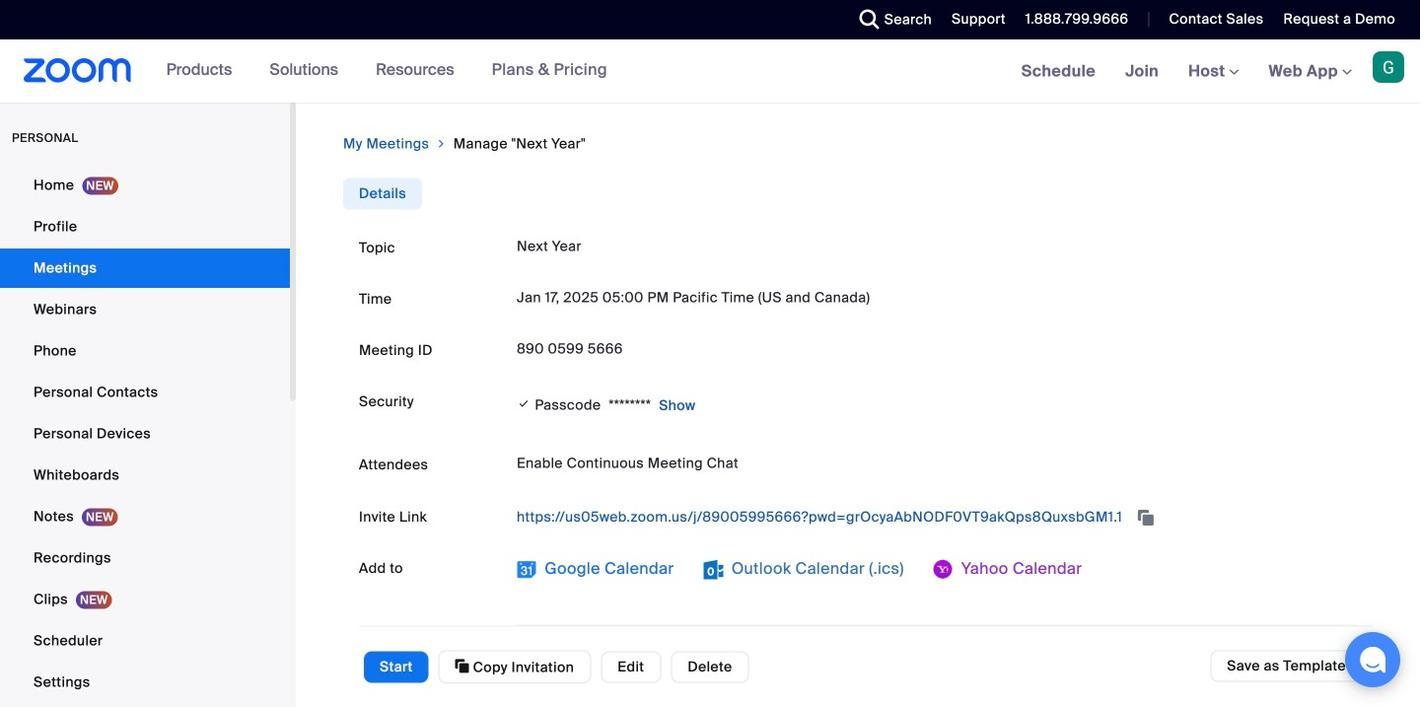 Task type: locate. For each thing, give the bounding box(es) containing it.
banner
[[0, 39, 1420, 104]]

meetings navigation
[[1007, 39, 1420, 104]]

open chat image
[[1359, 646, 1387, 674]]

add to outlook calendar (.ics) image
[[704, 560, 723, 579]]

add to google calendar image
[[517, 560, 536, 579]]

tab
[[343, 178, 422, 210]]

application
[[517, 501, 1357, 533]]



Task type: describe. For each thing, give the bounding box(es) containing it.
product information navigation
[[132, 39, 622, 103]]

copy image
[[455, 657, 469, 675]]

manage next year navigation
[[343, 134, 1373, 154]]

zoom logo image
[[24, 58, 132, 83]]

add to yahoo calendar image
[[934, 560, 953, 579]]

manage my meeting tab control tab list
[[343, 178, 422, 210]]

personal menu menu
[[0, 166, 290, 707]]

right image
[[435, 134, 447, 154]]

profile picture image
[[1373, 51, 1404, 83]]

checked image
[[517, 394, 531, 413]]



Task type: vqa. For each thing, say whether or not it's contained in the screenshot.
Magnifier icon
no



